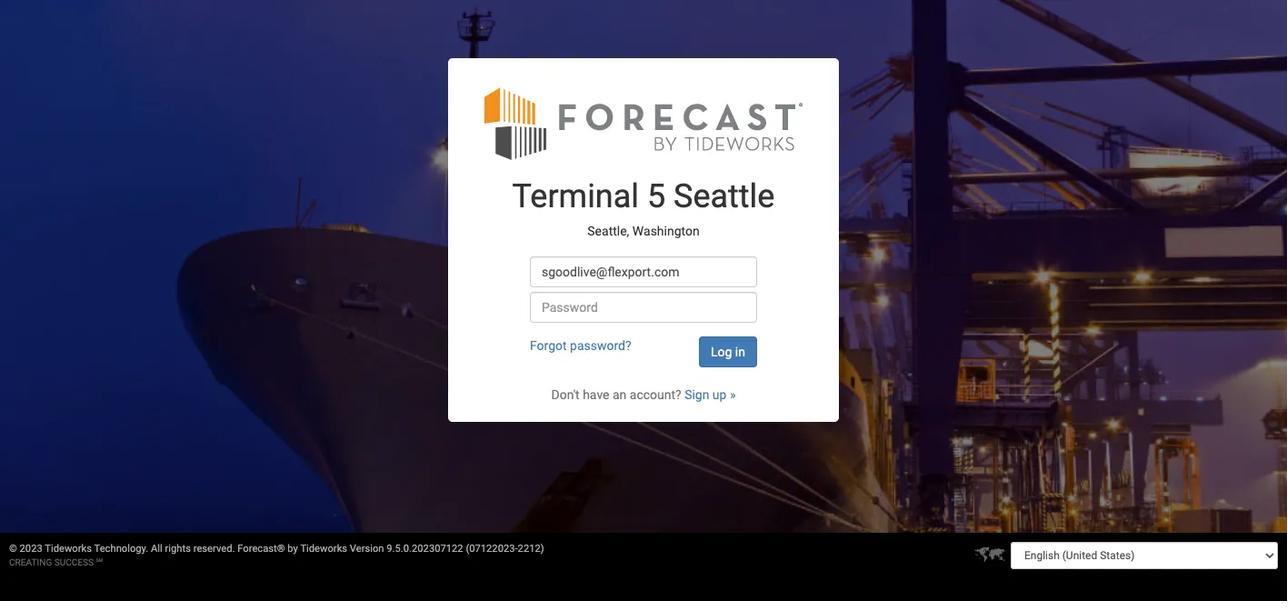 Task type: describe. For each thing, give the bounding box(es) containing it.
log
[[711, 345, 733, 360]]

forgot password? link
[[530, 339, 632, 353]]

have
[[583, 388, 610, 402]]

2023
[[20, 543, 43, 555]]

success
[[54, 558, 94, 568]]

©
[[9, 543, 17, 555]]

in
[[736, 345, 746, 360]]

creating
[[9, 558, 52, 568]]

forgot password? log in
[[530, 339, 746, 360]]

2 tideworks from the left
[[301, 543, 348, 555]]

2212)
[[518, 543, 545, 555]]

terminal 5 seattle seattle, washington
[[513, 178, 775, 238]]

forecast®
[[238, 543, 285, 555]]

don't
[[552, 388, 580, 402]]

forecast® by tideworks image
[[485, 86, 803, 161]]

technology.
[[94, 543, 149, 555]]

© 2023 tideworks technology. all rights reserved. forecast® by tideworks version 9.5.0.202307122 (07122023-2212) creating success ℠
[[9, 543, 545, 568]]

»
[[730, 388, 736, 402]]

by
[[288, 543, 298, 555]]

rights
[[165, 543, 191, 555]]

all
[[151, 543, 163, 555]]



Task type: locate. For each thing, give the bounding box(es) containing it.
Password password field
[[530, 292, 758, 323]]

℠
[[96, 558, 103, 568]]

5
[[648, 178, 666, 216]]

1 tideworks from the left
[[45, 543, 92, 555]]

Email or username text field
[[530, 257, 758, 288]]

up
[[713, 388, 727, 402]]

forgot
[[530, 339, 567, 353]]

sign
[[685, 388, 710, 402]]

password?
[[570, 339, 632, 353]]

1 horizontal spatial tideworks
[[301, 543, 348, 555]]

washington
[[633, 224, 700, 238]]

0 horizontal spatial tideworks
[[45, 543, 92, 555]]

9.5.0.202307122
[[387, 543, 464, 555]]

terminal
[[513, 178, 639, 216]]

version
[[350, 543, 384, 555]]

don't have an account? sign up »
[[552, 388, 736, 402]]

reserved.
[[193, 543, 235, 555]]

log in button
[[699, 337, 758, 368]]

seattle,
[[588, 224, 630, 238]]

account?
[[630, 388, 682, 402]]

an
[[613, 388, 627, 402]]

tideworks up success
[[45, 543, 92, 555]]

seattle
[[674, 178, 775, 216]]

tideworks right by
[[301, 543, 348, 555]]

(07122023-
[[466, 543, 518, 555]]

sign up » link
[[685, 388, 736, 402]]

tideworks
[[45, 543, 92, 555], [301, 543, 348, 555]]



Task type: vqa. For each thing, say whether or not it's contained in the screenshot.
bottommost Search
no



